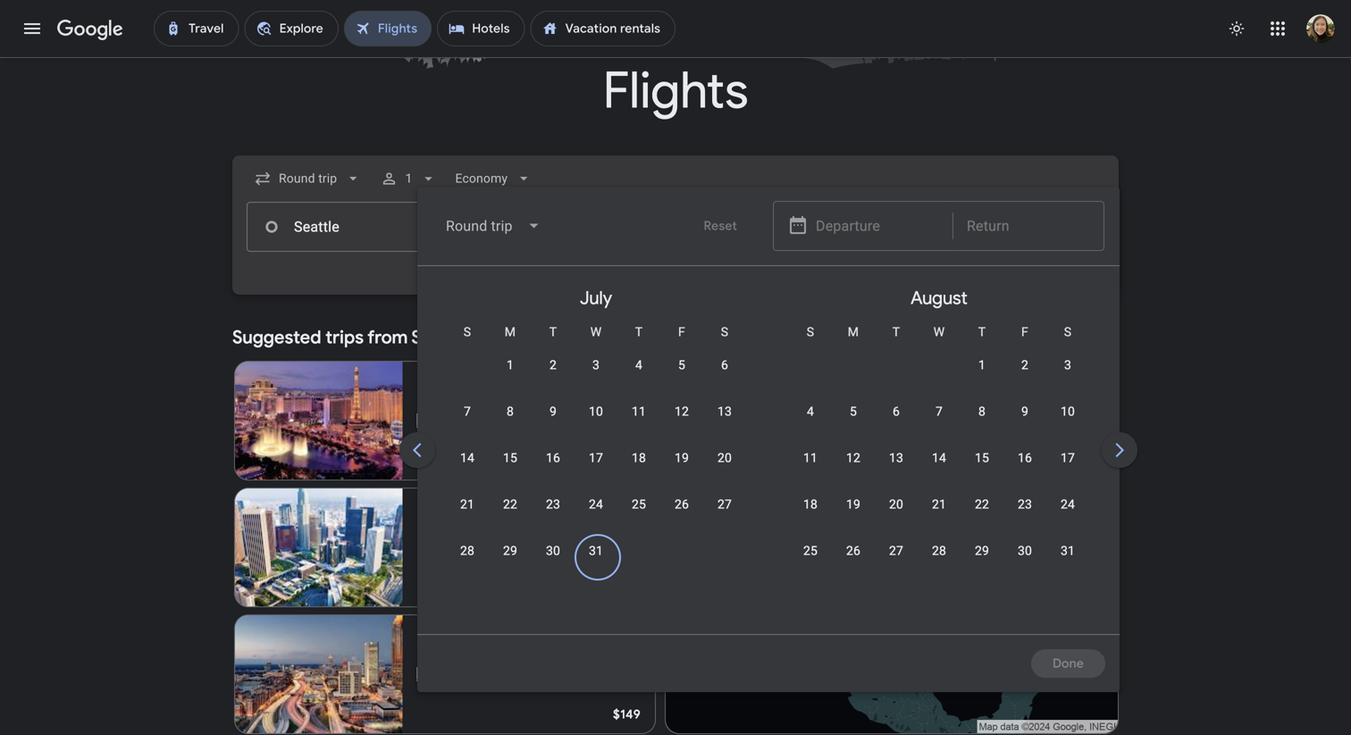 Task type: describe. For each thing, give the bounding box(es) containing it.
22 for thu, aug 22 element
[[975, 498, 990, 512]]

explore destinations
[[977, 330, 1098, 346]]

1 feb from the top
[[417, 396, 438, 410]]

18 for thu, jul 18 element
[[632, 451, 646, 466]]

3 t from the left
[[893, 325, 901, 340]]

las
[[417, 376, 440, 394]]

11 for the thu, jul 11 "element"
[[632, 405, 646, 419]]

fri, aug 30 element
[[1018, 543, 1033, 561]]

destinations
[[1025, 330, 1098, 346]]

1 stop
[[439, 540, 475, 555]]

10 for wed, jul 10 element
[[589, 405, 604, 419]]

row containing 7
[[446, 395, 747, 446]]

fri, jul 5 element
[[679, 357, 686, 375]]

mon, aug 19 element
[[847, 496, 861, 514]]

8 for 8 hr 55 min
[[485, 540, 492, 555]]

feb 1 – 7
[[417, 396, 470, 410]]

2 15 button from the left
[[961, 450, 1004, 493]]

2 28 button from the left
[[918, 543, 961, 586]]

14 for sun, jul 14 element at the left bottom of the page
[[460, 451, 475, 466]]

28 for sun, jul 28 element
[[460, 544, 475, 559]]

0 horizontal spatial 13 button
[[704, 403, 747, 446]]

explore destinations button
[[956, 324, 1119, 352]]

1 vertical spatial 6 button
[[875, 403, 918, 446]]

row containing 25
[[789, 535, 1090, 586]]

7 button inside july row group
[[446, 403, 489, 446]]

grid inside flight "search field"
[[425, 274, 1352, 646]]

16 for 'tue, jul 16' element
[[546, 451, 561, 466]]

suggested trips from seattle
[[232, 326, 469, 349]]

fri, aug 2 element
[[1022, 357, 1029, 375]]

13 for "sat, jul 13" element
[[718, 405, 732, 419]]

2 31 button from the left
[[1047, 543, 1090, 586]]

thu, jul 11 element
[[632, 403, 646, 421]]

1 24 button from the left
[[575, 496, 618, 539]]

1 30 button from the left
[[532, 543, 575, 586]]

2 14 button from the left
[[918, 450, 961, 493]]

min for 2 hr 45 min
[[541, 414, 563, 428]]

149 US dollars text field
[[613, 707, 641, 723]]

2 16 button from the left
[[1004, 450, 1047, 493]]

55
[[510, 540, 525, 555]]

sat, jul 27 element
[[718, 496, 732, 514]]

0 horizontal spatial 27 button
[[704, 496, 747, 539]]

18 button inside august row group
[[789, 496, 832, 539]]

2 – 9
[[443, 650, 471, 664]]

sat, jul 20 element
[[718, 450, 732, 468]]

28 for wed, aug 28 element
[[932, 544, 947, 559]]

fri, jul 19 element
[[675, 450, 689, 468]]

thu, jul 4 element
[[636, 357, 643, 375]]

1 vertical spatial 19 button
[[832, 496, 875, 539]]

tue, aug 27 element
[[890, 543, 904, 561]]

9 for fri, aug 9 element
[[1022, 405, 1029, 419]]

13 for tue, aug 13 "element"
[[890, 451, 904, 466]]

sun, jul 21 element
[[460, 496, 475, 514]]

0 horizontal spatial 11 button
[[618, 403, 661, 446]]

18 button inside july row group
[[618, 450, 661, 493]]

12 for fri, jul 12 element
[[675, 405, 689, 419]]

0 vertical spatial 6 button
[[704, 357, 747, 400]]

0 horizontal spatial 19 button
[[661, 450, 704, 493]]

21 for sun, jul 21 element on the left bottom of page
[[460, 498, 475, 512]]

23 for fri, aug 23 element
[[1018, 498, 1033, 512]]

5 for mon, aug 5 element
[[850, 405, 857, 419]]

thu, aug 8 element
[[979, 403, 986, 421]]

4 t from the left
[[979, 325, 986, 340]]

suggested
[[232, 326, 321, 349]]

29 for thu, aug 29 element
[[975, 544, 990, 559]]

sun, aug 4 element
[[807, 403, 815, 421]]

previous image
[[396, 429, 439, 472]]

17 for "wed, jul 17" element
[[589, 451, 604, 466]]

1 10 button from the left
[[575, 403, 618, 446]]

8 button inside august row group
[[961, 403, 1004, 446]]

sun, jul 7 element
[[464, 403, 471, 421]]

thu, aug 22 element
[[975, 496, 990, 514]]

15 for mon, jul 15 element
[[503, 451, 518, 466]]

22 – 28
[[442, 523, 484, 537]]

min for 8 hr 55 min
[[528, 540, 550, 555]]

5 button inside july row group
[[661, 357, 704, 400]]

2 22 button from the left
[[961, 496, 1004, 539]]

9 for tue, jul 9 element
[[550, 405, 557, 419]]

0 horizontal spatial 4 button
[[618, 357, 661, 400]]

row containing 11
[[789, 442, 1090, 493]]

wed, jul 24 element
[[589, 496, 604, 514]]

wed, jul 17 element
[[589, 450, 604, 468]]

29 for mon, jul 29 element
[[503, 544, 518, 559]]

5 button inside august row group
[[832, 403, 875, 446]]

18 for sun, aug 18 element
[[804, 498, 818, 512]]

1 vertical spatial 13 button
[[875, 450, 918, 493]]

3 for august
[[1065, 358, 1072, 373]]

stop
[[449, 540, 475, 555]]

1 for "mon, jul 1" element
[[507, 358, 514, 373]]

change appearance image
[[1216, 7, 1259, 50]]

thu, jul 25 element
[[632, 496, 646, 514]]

none text field inside flight "search field"
[[247, 202, 499, 252]]

from
[[368, 326, 408, 349]]

tue, jul 9 element
[[550, 403, 557, 421]]

tue, jul 23 element
[[546, 496, 561, 514]]

2 29 button from the left
[[961, 543, 1004, 586]]

mon, jul 22 element
[[503, 496, 518, 514]]

wed, jul 31 element
[[589, 543, 604, 561]]

atlanta
[[417, 630, 465, 648]]

2 t from the left
[[635, 325, 643, 340]]

2 23 button from the left
[[1004, 496, 1047, 539]]

explore
[[977, 330, 1021, 346]]

3 button for july
[[575, 357, 618, 400]]

20 for tue, aug 20 element
[[890, 498, 904, 512]]

sun, aug 25 element
[[804, 543, 818, 561]]

las vegas
[[417, 376, 483, 394]]

1 horizontal spatial 4 button
[[789, 403, 832, 446]]

mon, jul 15 element
[[503, 450, 518, 468]]

7 for sun, jul 7 element
[[464, 405, 471, 419]]

1 for 1 stop
[[439, 540, 446, 555]]

1 22 button from the left
[[489, 496, 532, 539]]

24 for the sat, aug 24 element
[[1061, 498, 1076, 512]]

trips
[[326, 326, 364, 349]]

10 for sat, aug 10 element
[[1061, 405, 1076, 419]]

m for august
[[848, 325, 859, 340]]

24 for wed, jul 24 element
[[589, 498, 604, 512]]

0 horizontal spatial 25 button
[[618, 496, 661, 539]]

fri, aug 9 element
[[1022, 403, 1029, 421]]

mon, jul 1 element
[[507, 357, 514, 375]]

wed, aug 14 element
[[932, 450, 947, 468]]

8 button inside july row group
[[489, 403, 532, 446]]

fri, jul 12 element
[[675, 403, 689, 421]]

1 vertical spatial 25 button
[[789, 543, 832, 586]]

2 9 button from the left
[[1004, 403, 1047, 446]]

1 15 button from the left
[[489, 450, 532, 493]]

1 23 button from the left
[[532, 496, 575, 539]]

sat, jul 13 element
[[718, 403, 732, 421]]

$107
[[613, 453, 641, 469]]

wed, jul 3 element
[[593, 357, 600, 375]]

0 horizontal spatial 12 button
[[661, 403, 704, 446]]

45
[[523, 414, 538, 428]]

1 horizontal spatial 12 button
[[832, 450, 875, 493]]

26 for fri, jul 26 element
[[675, 498, 689, 512]]

wed, aug 28 element
[[932, 543, 947, 561]]

17 for sat, aug 17 element
[[1061, 451, 1076, 466]]

6 for the tue, aug 6 element
[[893, 405, 900, 419]]

8 hr 55 min
[[485, 540, 550, 555]]

vegas
[[443, 376, 483, 394]]



Task type: vqa. For each thing, say whether or not it's contained in the screenshot.


Task type: locate. For each thing, give the bounding box(es) containing it.
2 inside august row group
[[1022, 358, 1029, 373]]

5 inside july row group
[[679, 358, 686, 373]]

0 vertical spatial hr
[[509, 414, 520, 428]]

1 14 from the left
[[460, 451, 475, 466]]

0 vertical spatial 13
[[718, 405, 732, 419]]

hr left the 55
[[496, 540, 507, 555]]

23 button
[[532, 496, 575, 539], [1004, 496, 1047, 539]]

1 horizontal spatial 25
[[804, 544, 818, 559]]

10 inside july row group
[[589, 405, 604, 419]]

8 inside july row group
[[507, 405, 514, 419]]

24 button up 'sat, aug 31' element
[[1047, 496, 1090, 539]]

4 s from the left
[[1065, 325, 1072, 340]]

29 left fri, aug 30 element
[[975, 544, 990, 559]]

3 button for august
[[1047, 357, 1090, 400]]

26 for mon, aug 26 element at the right bottom
[[847, 544, 861, 559]]

22 right wed, aug 21 element
[[975, 498, 990, 512]]

sat, aug 3 element
[[1065, 357, 1072, 375]]

28 inside july row group
[[460, 544, 475, 559]]

20 for 'sat, jul 20' element
[[718, 451, 732, 466]]

1
[[405, 171, 412, 186], [507, 358, 514, 373], [979, 358, 986, 373], [439, 540, 446, 555]]

2 button
[[532, 357, 575, 400], [1004, 357, 1047, 400]]

6 for sat, jul 6 element
[[721, 358, 729, 373]]

1 vertical spatial 5
[[850, 405, 857, 419]]

26
[[675, 498, 689, 512], [847, 544, 861, 559]]

25 button right wed, jul 24 element
[[618, 496, 661, 539]]

hr for 55
[[496, 540, 507, 555]]

1 vertical spatial 27 button
[[875, 543, 918, 586]]

mon, aug 5 element
[[850, 403, 857, 421]]

1 horizontal spatial w
[[934, 325, 945, 340]]

24 right "tue, jul 23" element
[[589, 498, 604, 512]]

t up tue, jul 2 element at left
[[550, 325, 557, 340]]

21 inside august row group
[[932, 498, 947, 512]]

1 horizontal spatial f
[[1022, 325, 1029, 340]]

m inside august row group
[[848, 325, 859, 340]]

1 17 from the left
[[589, 451, 604, 466]]

5 button up mon, aug 12 element on the right bottom of page
[[832, 403, 875, 446]]

f up the fri, jul 5 'element'
[[679, 325, 686, 340]]

f inside july row group
[[679, 325, 686, 340]]

t
[[550, 325, 557, 340], [635, 325, 643, 340], [893, 325, 901, 340], [979, 325, 986, 340]]

30 button left 'sat, aug 31' element
[[1004, 543, 1047, 586]]

1 21 button from the left
[[446, 496, 489, 539]]

0 vertical spatial 5 button
[[661, 357, 704, 400]]

23 right thu, aug 22 element
[[1018, 498, 1033, 512]]

sun, aug 18 element
[[804, 496, 818, 514]]

2 horizontal spatial 8
[[979, 405, 986, 419]]

1 vertical spatial 19
[[847, 498, 861, 512]]

3 s from the left
[[807, 325, 815, 340]]

1 31 button from the left
[[575, 543, 618, 586]]

1 29 from the left
[[503, 544, 518, 559]]

21 button up wed, aug 28 element
[[918, 496, 961, 539]]

0 horizontal spatial 27
[[718, 498, 732, 512]]

3 for july
[[593, 358, 600, 373]]

1 inside july row group
[[507, 358, 514, 373]]

15 inside july row group
[[503, 451, 518, 466]]

m up mon, aug 5 element
[[848, 325, 859, 340]]

22 inside august row group
[[975, 498, 990, 512]]

sun, jul 14 element
[[460, 450, 475, 468]]

23 inside july row group
[[546, 498, 561, 512]]

15 right the 'wed, aug 14' element
[[975, 451, 990, 466]]

grid containing july
[[425, 274, 1352, 646]]

0 vertical spatial 19
[[675, 451, 689, 466]]

s
[[464, 325, 471, 340], [721, 325, 729, 340], [807, 325, 815, 340], [1065, 325, 1072, 340]]

7 button
[[446, 403, 489, 446], [918, 403, 961, 446]]

0 vertical spatial 4
[[636, 358, 643, 373]]

7 left thu, aug 8 element
[[936, 405, 943, 419]]

31
[[589, 544, 604, 559], [1061, 544, 1076, 559]]

grid
[[425, 274, 1352, 646]]

24 button up wed, jul 31 element
[[575, 496, 618, 539]]

row up the 'wed, aug 14' element
[[789, 395, 1090, 446]]

2 22 from the left
[[975, 498, 990, 512]]

1 horizontal spatial 28 button
[[918, 543, 961, 586]]

w for july
[[591, 325, 602, 340]]

m for july
[[505, 325, 516, 340]]

1 m from the left
[[505, 325, 516, 340]]

27 button right fri, jul 26 element
[[704, 496, 747, 539]]

2 17 from the left
[[1061, 451, 1076, 466]]

1 horizontal spatial 12
[[847, 451, 861, 466]]

2 button for august
[[1004, 357, 1047, 400]]

29 button left fri, aug 30 element
[[961, 543, 1004, 586]]

1 – 7
[[442, 396, 470, 410]]

21 button up stop
[[446, 496, 489, 539]]

None text field
[[247, 202, 499, 252]]

19 inside july row group
[[675, 451, 689, 466]]

1 vertical spatial 11 button
[[789, 450, 832, 493]]

19 button up fri, jul 26 element
[[661, 450, 704, 493]]

20 button
[[704, 450, 747, 493], [875, 496, 918, 539]]

18 button up thu, jul 25 element on the left of the page
[[618, 450, 661, 493]]

sat, jul 6 element
[[721, 357, 729, 375]]

1 1 button from the left
[[489, 357, 532, 400]]

0 horizontal spatial 23
[[546, 498, 561, 512]]

2 for august
[[1022, 358, 1029, 373]]

1 s from the left
[[464, 325, 471, 340]]

14 button up sun, jul 21 element on the left bottom of page
[[446, 450, 489, 493]]

0 horizontal spatial 4
[[636, 358, 643, 373]]

31 button
[[575, 543, 618, 586], [1047, 543, 1090, 586]]

4 for sun, aug 4 element
[[807, 405, 815, 419]]

25 inside august row group
[[804, 544, 818, 559]]

t up the "thu, jul 4" element
[[635, 325, 643, 340]]

8 inside august row group
[[979, 405, 986, 419]]

22 for mon, jul 22 element
[[503, 498, 518, 512]]

9 right thu, aug 8 element
[[1022, 405, 1029, 419]]

next image
[[1099, 429, 1142, 472]]

2 28 from the left
[[932, 544, 947, 559]]

1 button up mon, jul 8 element
[[489, 357, 532, 400]]

22 inside july row group
[[503, 498, 518, 512]]

19
[[675, 451, 689, 466], [847, 498, 861, 512]]

2 3 from the left
[[1065, 358, 1072, 373]]

26 button
[[661, 496, 704, 539], [832, 543, 875, 586]]

13 button up tue, aug 20 element
[[875, 450, 918, 493]]

31 for wed, jul 31 element
[[589, 544, 604, 559]]

0 horizontal spatial 10
[[589, 405, 604, 419]]

12 button up fri, jul 19 "element" on the bottom of the page
[[661, 403, 704, 446]]

14
[[460, 451, 475, 466], [932, 451, 947, 466]]

mar
[[417, 650, 440, 664]]

feb
[[417, 396, 438, 410], [417, 523, 438, 537]]

1 29 button from the left
[[489, 543, 532, 586]]

13 button
[[704, 403, 747, 446], [875, 450, 918, 493]]

1 vertical spatial 18
[[804, 498, 818, 512]]

5 button
[[661, 357, 704, 400], [832, 403, 875, 446]]

tue, jul 16 element
[[546, 450, 561, 468]]

18 inside july row group
[[632, 451, 646, 466]]

0 horizontal spatial 20
[[718, 451, 732, 466]]

$149
[[613, 707, 641, 723]]

9 inside august row group
[[1022, 405, 1029, 419]]

7
[[464, 405, 471, 419], [936, 405, 943, 419]]

s up sun, aug 4 element
[[807, 325, 815, 340]]

2 button up tue, jul 9 element
[[532, 357, 575, 400]]

8 for thu, aug 8 element
[[979, 405, 986, 419]]

2 24 from the left
[[1061, 498, 1076, 512]]

29 button left "tue, jul 30" element
[[489, 543, 532, 586]]

1 horizontal spatial 15
[[975, 451, 990, 466]]

tue, aug 20 element
[[890, 496, 904, 514]]

0 horizontal spatial 9
[[550, 405, 557, 419]]

30
[[546, 544, 561, 559], [1018, 544, 1033, 559]]

13 inside july row group
[[718, 405, 732, 419]]

1 horizontal spatial 19
[[847, 498, 861, 512]]

row
[[489, 342, 747, 400], [961, 342, 1090, 400], [446, 395, 747, 446], [789, 395, 1090, 446], [446, 442, 747, 493], [789, 442, 1090, 493], [446, 488, 747, 539], [789, 488, 1090, 539], [446, 535, 618, 586], [789, 535, 1090, 586]]

1 horizontal spatial 26 button
[[832, 543, 875, 586]]

5 inside august row group
[[850, 405, 857, 419]]

0 horizontal spatial 11
[[632, 405, 646, 419]]

0 horizontal spatial w
[[591, 325, 602, 340]]

7 button up sun, jul 14 element at the left bottom of the page
[[446, 403, 489, 446]]

2 1 button from the left
[[961, 357, 1004, 400]]

fri, aug 23 element
[[1018, 496, 1033, 514]]

1 vertical spatial feb
[[417, 523, 438, 537]]

Flight search field
[[218, 156, 1352, 693]]

1 horizontal spatial 27
[[890, 544, 904, 559]]

17
[[589, 451, 604, 466], [1061, 451, 1076, 466]]

frontier image
[[417, 414, 432, 428]]

1 9 from the left
[[550, 405, 557, 419]]

atlanta mar 2 – 9
[[417, 630, 471, 664]]

16 button up fri, aug 23 element
[[1004, 450, 1047, 493]]

1 horizontal spatial m
[[848, 325, 859, 340]]

24 inside august row group
[[1061, 498, 1076, 512]]

16 button
[[532, 450, 575, 493], [1004, 450, 1047, 493]]

f for august
[[1022, 325, 1029, 340]]

1 horizontal spatial 25 button
[[789, 543, 832, 586]]

s up vegas
[[464, 325, 471, 340]]

1 vertical spatial 25
[[804, 544, 818, 559]]

0 vertical spatial 27
[[718, 498, 732, 512]]

17 inside august row group
[[1061, 451, 1076, 466]]

1 inside suggested trips from seattle region
[[439, 540, 446, 555]]

sun, aug 11 element
[[804, 450, 818, 468]]

24 button
[[575, 496, 618, 539], [1047, 496, 1090, 539]]

15 button
[[489, 450, 532, 493], [961, 450, 1004, 493]]

25 left mon, aug 26 element at the right bottom
[[804, 544, 818, 559]]

12
[[675, 405, 689, 419], [847, 451, 861, 466]]

thu, aug 29 element
[[975, 543, 990, 561]]

5 for the fri, jul 5 'element'
[[679, 358, 686, 373]]

row containing 21
[[446, 488, 747, 539]]

11 right wed, jul 10 element
[[632, 405, 646, 419]]

1 7 button from the left
[[446, 403, 489, 446]]

min right the 55
[[528, 540, 550, 555]]

31 inside august row group
[[1061, 544, 1076, 559]]

w inside august row group
[[934, 325, 945, 340]]

3 button up wed, jul 10 element
[[575, 357, 618, 400]]

3 inside august row group
[[1065, 358, 1072, 373]]

7 button inside august row group
[[918, 403, 961, 446]]

18 left mon, aug 19 element on the right bottom of the page
[[804, 498, 818, 512]]

flights
[[603, 59, 749, 123]]

wed, jul 10 element
[[589, 403, 604, 421]]

13 inside august row group
[[890, 451, 904, 466]]

1 16 from the left
[[546, 451, 561, 466]]

19 button
[[661, 450, 704, 493], [832, 496, 875, 539]]

2 3 button from the left
[[1047, 357, 1090, 400]]

hr
[[509, 414, 520, 428], [496, 540, 507, 555]]

1 horizontal spatial 5 button
[[832, 403, 875, 446]]

2 m from the left
[[848, 325, 859, 340]]

2 w from the left
[[934, 325, 945, 340]]

0 horizontal spatial 22
[[503, 498, 518, 512]]

july
[[580, 287, 613, 310]]

2 hr 45 min
[[498, 414, 563, 428]]

27 button
[[704, 496, 747, 539], [875, 543, 918, 586]]

1 vertical spatial 5 button
[[832, 403, 875, 446]]

w
[[591, 325, 602, 340], [934, 325, 945, 340]]

wed, aug 7 element
[[936, 403, 943, 421]]

min right 45
[[541, 414, 563, 428]]

0 horizontal spatial 20 button
[[704, 450, 747, 493]]

11 button up sun, aug 18 element
[[789, 450, 832, 493]]

row up fri, aug 9 element
[[961, 342, 1090, 400]]

1 button for july
[[489, 357, 532, 400]]

feb inside los angeles feb 22 – 28
[[417, 523, 438, 537]]

11
[[632, 405, 646, 419], [804, 451, 818, 466]]

12 button
[[661, 403, 704, 446], [832, 450, 875, 493]]

26 button left tue, aug 27 element on the bottom of page
[[832, 543, 875, 586]]

2 10 from the left
[[1061, 405, 1076, 419]]

19 button up mon, aug 26 element at the right bottom
[[832, 496, 875, 539]]

30 button
[[532, 543, 575, 586], [1004, 543, 1047, 586]]

0 vertical spatial min
[[541, 414, 563, 428]]

row containing 28
[[446, 535, 618, 586]]

17 right fri, aug 16 element
[[1061, 451, 1076, 466]]

2 inside july row group
[[550, 358, 557, 373]]

4 left mon, aug 5 element
[[807, 405, 815, 419]]

hr for 45
[[509, 414, 520, 428]]

21 inside july row group
[[460, 498, 475, 512]]

15 for thu, aug 15 element
[[975, 451, 990, 466]]

sat, aug 10 element
[[1061, 403, 1076, 421]]

28 inside august row group
[[932, 544, 947, 559]]

row up wed, jul 24 element
[[446, 442, 747, 493]]

28 button
[[446, 543, 489, 586], [918, 543, 961, 586]]

m
[[505, 325, 516, 340], [848, 325, 859, 340]]

14 button up wed, aug 21 element
[[918, 450, 961, 493]]

2 15 from the left
[[975, 451, 990, 466]]

sat, aug 24 element
[[1061, 496, 1076, 514]]

0 horizontal spatial 18
[[632, 451, 646, 466]]

t up the tue, aug 6 element
[[893, 325, 901, 340]]

4 inside july row group
[[636, 358, 643, 373]]

0 vertical spatial 18
[[632, 451, 646, 466]]

1 horizontal spatial 27 button
[[875, 543, 918, 586]]

1 15 from the left
[[503, 451, 518, 466]]

20
[[718, 451, 732, 466], [890, 498, 904, 512]]

2 16 from the left
[[1018, 451, 1033, 466]]

9 button up fri, aug 16 element
[[1004, 403, 1047, 446]]

1 horizontal spatial 21
[[932, 498, 947, 512]]

14 inside august row group
[[932, 451, 947, 466]]

17 left $107
[[589, 451, 604, 466]]

8 right sun, jul 28 element
[[485, 540, 492, 555]]

0 vertical spatial 18 button
[[618, 450, 661, 493]]

17 button
[[575, 450, 618, 493], [1047, 450, 1090, 493]]

Return text field
[[967, 202, 1091, 250], [966, 203, 1090, 251]]

31 right fri, aug 30 element
[[1061, 544, 1076, 559]]

7 button up the 'wed, aug 14' element
[[918, 403, 961, 446]]

f
[[679, 325, 686, 340], [1022, 325, 1029, 340]]

row down wed, aug 21 element
[[789, 535, 1090, 586]]

20 button up tue, aug 27 element on the bottom of page
[[875, 496, 918, 539]]

suggested trips from seattle region
[[232, 317, 1119, 736]]

0 horizontal spatial 14
[[460, 451, 475, 466]]

21 button
[[446, 496, 489, 539], [918, 496, 961, 539]]

26 button right thu, jul 25 element on the left of the page
[[661, 496, 704, 539]]

august
[[911, 287, 968, 310]]

1 9 button from the left
[[532, 403, 575, 446]]

27 inside august row group
[[890, 544, 904, 559]]

1 horizontal spatial 20
[[890, 498, 904, 512]]

30 left 'sat, aug 31' element
[[1018, 544, 1033, 559]]

2 s from the left
[[721, 325, 729, 340]]

9 button
[[532, 403, 575, 446], [1004, 403, 1047, 446]]

2 f from the left
[[1022, 325, 1029, 340]]

8 for mon, jul 8 element
[[507, 405, 514, 419]]

26 inside july row group
[[675, 498, 689, 512]]

1 inside popup button
[[405, 171, 412, 186]]

nonstop
[[439, 414, 488, 428]]

27 inside july row group
[[718, 498, 732, 512]]

1 horizontal spatial 18 button
[[789, 496, 832, 539]]

los
[[417, 503, 441, 521]]

1 horizontal spatial 22
[[975, 498, 990, 512]]

1 21 from the left
[[460, 498, 475, 512]]

frontier image
[[417, 668, 432, 682]]

23 for "tue, jul 23" element
[[546, 498, 561, 512]]

1 horizontal spatial 3
[[1065, 358, 1072, 373]]

1 horizontal spatial 6
[[893, 405, 900, 419]]

mon, jul 29 element
[[503, 543, 518, 561]]

24 right fri, aug 23 element
[[1061, 498, 1076, 512]]

2 30 button from the left
[[1004, 543, 1047, 586]]

min
[[541, 414, 563, 428], [528, 540, 550, 555]]

1 button for august
[[961, 357, 1004, 400]]

19 right sun, aug 18 element
[[847, 498, 861, 512]]

11 left mon, aug 12 element on the right bottom of page
[[804, 451, 818, 466]]

4 for the "thu, jul 4" element
[[636, 358, 643, 373]]

thu, aug 1 element
[[979, 357, 986, 375]]

23 inside august row group
[[1018, 498, 1033, 512]]

6
[[721, 358, 729, 373], [893, 405, 900, 419]]

1 f from the left
[[679, 325, 686, 340]]

row up "wed, jul 17" element
[[446, 395, 747, 446]]

4 inside august row group
[[807, 405, 815, 419]]

2 horizontal spatial 2
[[1022, 358, 1029, 373]]

9 button up 'tue, jul 16' element
[[532, 403, 575, 446]]

8 button up thu, aug 15 element
[[961, 403, 1004, 446]]

1 w from the left
[[591, 325, 602, 340]]

3 button
[[575, 357, 618, 400], [1047, 357, 1090, 400]]

0 horizontal spatial 14 button
[[446, 450, 489, 493]]

2 button for july
[[532, 357, 575, 400]]

10 inside august row group
[[1061, 405, 1076, 419]]

1 vertical spatial 13
[[890, 451, 904, 466]]

15
[[503, 451, 518, 466], [975, 451, 990, 466]]

11 for sun, aug 11 element
[[804, 451, 818, 466]]

los angeles feb 22 – 28
[[417, 503, 498, 537]]

2 9 from the left
[[1022, 405, 1029, 419]]

8
[[507, 405, 514, 419], [979, 405, 986, 419], [485, 540, 492, 555]]

18 left fri, jul 19 "element" on the bottom of the page
[[632, 451, 646, 466]]

3 inside july row group
[[593, 358, 600, 373]]

2 24 button from the left
[[1047, 496, 1090, 539]]

2 7 from the left
[[936, 405, 943, 419]]

1 horizontal spatial 2 button
[[1004, 357, 1047, 400]]

25
[[632, 498, 646, 512], [804, 544, 818, 559]]

21 for wed, aug 21 element
[[932, 498, 947, 512]]

fri, jul 26 element
[[675, 496, 689, 514]]

23
[[546, 498, 561, 512], [1018, 498, 1033, 512]]

29
[[503, 544, 518, 559], [975, 544, 990, 559]]

seattle
[[412, 326, 469, 349]]

main menu image
[[21, 18, 43, 39]]

2 inside suggested trips from seattle region
[[498, 414, 505, 428]]

f for july
[[679, 325, 686, 340]]

19 for fri, jul 19 "element" on the bottom of the page
[[675, 451, 689, 466]]

1 31 from the left
[[589, 544, 604, 559]]

14 button
[[446, 450, 489, 493], [918, 450, 961, 493]]

19 for mon, aug 19 element on the right bottom of the page
[[847, 498, 861, 512]]

1 14 button from the left
[[446, 450, 489, 493]]

15 button up thu, aug 22 element
[[961, 450, 1004, 493]]

row containing 14
[[446, 442, 747, 493]]

0 vertical spatial 20 button
[[704, 450, 747, 493]]

0 horizontal spatial 5 button
[[661, 357, 704, 400]]

1 horizontal spatial 11 button
[[789, 450, 832, 493]]

1 horizontal spatial 21 button
[[918, 496, 961, 539]]

14 for the 'wed, aug 14' element
[[932, 451, 947, 466]]

30 inside july row group
[[546, 544, 561, 559]]

w inside july row group
[[591, 325, 602, 340]]

2 2 button from the left
[[1004, 357, 1047, 400]]

0 vertical spatial 26 button
[[661, 496, 704, 539]]

1 inside august row group
[[979, 358, 986, 373]]

0 horizontal spatial 30 button
[[532, 543, 575, 586]]

Departure text field
[[816, 202, 940, 250], [815, 203, 939, 251]]

9 inside july row group
[[550, 405, 557, 419]]

0 vertical spatial 25 button
[[618, 496, 661, 539]]

21 left thu, aug 22 element
[[932, 498, 947, 512]]

0 horizontal spatial f
[[679, 325, 686, 340]]

row up wed, jul 10 element
[[489, 342, 747, 400]]

13 button up 'sat, jul 20' element
[[704, 403, 747, 446]]

15 inside august row group
[[975, 451, 990, 466]]

31 for 'sat, aug 31' element
[[1061, 544, 1076, 559]]

1 for thu, aug 1 element
[[979, 358, 986, 373]]

19 inside august row group
[[847, 498, 861, 512]]

30 for fri, aug 30 element
[[1018, 544, 1033, 559]]

7 inside august row group
[[936, 405, 943, 419]]

7 inside july row group
[[464, 405, 471, 419]]

1 24 from the left
[[589, 498, 604, 512]]

sat, aug 31 element
[[1061, 543, 1076, 561]]

0 vertical spatial 11
[[632, 405, 646, 419]]

27 button right mon, aug 26 element at the right bottom
[[875, 543, 918, 586]]

6 inside august row group
[[893, 405, 900, 419]]

0 horizontal spatial 8 button
[[489, 403, 532, 446]]

31 inside july row group
[[589, 544, 604, 559]]

6 right the fri, jul 5 'element'
[[721, 358, 729, 373]]

1 horizontal spatial 18
[[804, 498, 818, 512]]

1 vertical spatial 26 button
[[832, 543, 875, 586]]

2 21 button from the left
[[918, 496, 961, 539]]

8 left fri, aug 9 element
[[979, 405, 986, 419]]

1 vertical spatial min
[[528, 540, 550, 555]]

31 button right fri, aug 30 element
[[1047, 543, 1090, 586]]

12 inside august row group
[[847, 451, 861, 466]]

22
[[503, 498, 518, 512], [975, 498, 990, 512]]

20 inside july row group
[[718, 451, 732, 466]]

2 31 from the left
[[1061, 544, 1076, 559]]

12 inside july row group
[[675, 405, 689, 419]]

17 inside july row group
[[589, 451, 604, 466]]

5
[[679, 358, 686, 373], [850, 405, 857, 419]]

1 horizontal spatial 29
[[975, 544, 990, 559]]

25 inside july row group
[[632, 498, 646, 512]]

tue, jul 30 element
[[546, 543, 561, 561]]

0 horizontal spatial hr
[[496, 540, 507, 555]]

0 horizontal spatial 7
[[464, 405, 471, 419]]

30 inside august row group
[[1018, 544, 1033, 559]]

1 3 from the left
[[593, 358, 600, 373]]

16 inside august row group
[[1018, 451, 1033, 466]]

2 29 from the left
[[975, 544, 990, 559]]

1 horizontal spatial 29 button
[[961, 543, 1004, 586]]

1 8 button from the left
[[489, 403, 532, 446]]

0 horizontal spatial 13
[[718, 405, 732, 419]]

1 button
[[489, 357, 532, 400], [961, 357, 1004, 400]]

2 17 button from the left
[[1047, 450, 1090, 493]]

11 inside august row group
[[804, 451, 818, 466]]

25 for sun, aug 25 element
[[804, 544, 818, 559]]

10
[[589, 405, 604, 419], [1061, 405, 1076, 419]]

0 horizontal spatial 26
[[675, 498, 689, 512]]

1 horizontal spatial 15 button
[[961, 450, 1004, 493]]

1 28 from the left
[[460, 544, 475, 559]]

2 30 from the left
[[1018, 544, 1033, 559]]

14 inside july row group
[[460, 451, 475, 466]]

2 8 button from the left
[[961, 403, 1004, 446]]

2 23 from the left
[[1018, 498, 1033, 512]]

row group
[[1111, 274, 1352, 628]]

2 14 from the left
[[932, 451, 947, 466]]

None field
[[247, 163, 370, 195], [448, 163, 540, 195], [432, 205, 556, 248], [247, 163, 370, 195], [448, 163, 540, 195], [432, 205, 556, 248]]

0 horizontal spatial 2
[[498, 414, 505, 428]]

27 right fri, jul 26 element
[[718, 498, 732, 512]]

107 US dollars text field
[[613, 453, 641, 469]]

2 feb from the top
[[417, 523, 438, 537]]

sun, jul 28 element
[[460, 543, 475, 561]]

13 left the 'wed, aug 14' element
[[890, 451, 904, 466]]

1 17 button from the left
[[575, 450, 618, 493]]

1 3 button from the left
[[575, 357, 618, 400]]

16 left sat, aug 17 element
[[1018, 451, 1033, 466]]

20 right mon, aug 19 element on the right bottom of the page
[[890, 498, 904, 512]]

13
[[718, 405, 732, 419], [890, 451, 904, 466]]

w up wed, jul 3 element
[[591, 325, 602, 340]]

22 button
[[489, 496, 532, 539], [961, 496, 1004, 539]]

11 button
[[618, 403, 661, 446], [789, 450, 832, 493]]

1 button
[[373, 157, 445, 200]]

25 for thu, jul 25 element on the left of the page
[[632, 498, 646, 512]]

august row group
[[768, 274, 1111, 628]]

1 7 from the left
[[464, 405, 471, 419]]

1 horizontal spatial 9 button
[[1004, 403, 1047, 446]]

11 inside july row group
[[632, 405, 646, 419]]

1 vertical spatial 20 button
[[875, 496, 918, 539]]

16 inside july row group
[[546, 451, 561, 466]]

hr left 45
[[509, 414, 520, 428]]

0 horizontal spatial 22 button
[[489, 496, 532, 539]]

w for august
[[934, 325, 945, 340]]

0 horizontal spatial 18 button
[[618, 450, 661, 493]]

31 button right "tue, jul 30" element
[[575, 543, 618, 586]]

27 for "sat, jul 27" element
[[718, 498, 732, 512]]

0 horizontal spatial 5
[[679, 358, 686, 373]]

1 horizontal spatial 5
[[850, 405, 857, 419]]

9
[[550, 405, 557, 419], [1022, 405, 1029, 419]]

row containing 4
[[789, 395, 1090, 446]]

20 inside august row group
[[890, 498, 904, 512]]

0 horizontal spatial 6 button
[[704, 357, 747, 400]]

18 button
[[618, 450, 661, 493], [789, 496, 832, 539]]

27
[[718, 498, 732, 512], [890, 544, 904, 559]]

0 horizontal spatial 17 button
[[575, 450, 618, 493]]

thu, jul 18 element
[[632, 450, 646, 468]]

23 button up fri, aug 30 element
[[1004, 496, 1047, 539]]

5 left sat, jul 6 element
[[679, 358, 686, 373]]

0 vertical spatial 5
[[679, 358, 686, 373]]

8 button
[[489, 403, 532, 446], [961, 403, 1004, 446]]

1 16 button from the left
[[532, 450, 575, 493]]

13 right fri, jul 12 element
[[718, 405, 732, 419]]

1 button up thu, aug 8 element
[[961, 357, 1004, 400]]

row up wed, aug 21 element
[[789, 442, 1090, 493]]

1 horizontal spatial 6 button
[[875, 403, 918, 446]]

4 button
[[618, 357, 661, 400], [789, 403, 832, 446]]

16 left "wed, jul 17" element
[[546, 451, 561, 466]]

0 vertical spatial 19 button
[[661, 450, 704, 493]]

tue, aug 13 element
[[890, 450, 904, 468]]

0 horizontal spatial 26 button
[[661, 496, 704, 539]]

1 horizontal spatial 20 button
[[875, 496, 918, 539]]

1 t from the left
[[550, 325, 557, 340]]

8 button up mon, jul 15 element
[[489, 403, 532, 446]]

12 right sun, aug 11 element
[[847, 451, 861, 466]]

0 vertical spatial 27 button
[[704, 496, 747, 539]]

2 10 button from the left
[[1047, 403, 1090, 446]]

t up thu, aug 1 element
[[979, 325, 986, 340]]

18 inside august row group
[[804, 498, 818, 512]]

6 inside july row group
[[721, 358, 729, 373]]

mon, aug 26 element
[[847, 543, 861, 561]]

6 left wed, aug 7 element
[[893, 405, 900, 419]]

26 inside august row group
[[847, 544, 861, 559]]

18
[[632, 451, 646, 466], [804, 498, 818, 512]]

f inside august row group
[[1022, 325, 1029, 340]]

row up wed, aug 28 element
[[789, 488, 1090, 539]]

1 vertical spatial 4
[[807, 405, 815, 419]]

0 horizontal spatial 21 button
[[446, 496, 489, 539]]

1 2 button from the left
[[532, 357, 575, 400]]

30 for "tue, jul 30" element
[[546, 544, 561, 559]]

thu, aug 15 element
[[975, 450, 990, 468]]

24
[[589, 498, 604, 512], [1061, 498, 1076, 512]]

1 10 from the left
[[589, 405, 604, 419]]

0 horizontal spatial 16 button
[[532, 450, 575, 493]]

11 button up thu, jul 18 element
[[618, 403, 661, 446]]

1 30 from the left
[[546, 544, 561, 559]]

sat, aug 17 element
[[1061, 450, 1076, 468]]

7 for wed, aug 7 element
[[936, 405, 943, 419]]

tue, aug 6 element
[[893, 403, 900, 421]]

17 button up the sat, aug 24 element
[[1047, 450, 1090, 493]]

1 23 from the left
[[546, 498, 561, 512]]

1 22 from the left
[[503, 498, 518, 512]]

row containing 18
[[789, 488, 1090, 539]]

16
[[546, 451, 561, 466], [1018, 451, 1033, 466]]

29 inside august row group
[[975, 544, 990, 559]]

s up sat, aug 3 element
[[1065, 325, 1072, 340]]

27 for tue, aug 27 element on the bottom of page
[[890, 544, 904, 559]]

8 inside suggested trips from seattle region
[[485, 540, 492, 555]]

1 horizontal spatial 26
[[847, 544, 861, 559]]

0 horizontal spatial 29 button
[[489, 543, 532, 586]]

angeles
[[444, 503, 498, 521]]

2 for july
[[550, 358, 557, 373]]

1 28 button from the left
[[446, 543, 489, 586]]

4 button up the thu, jul 11 "element"
[[618, 357, 661, 400]]

14 left thu, aug 15 element
[[932, 451, 947, 466]]

mon, jul 8 element
[[507, 403, 514, 421]]

2 7 button from the left
[[918, 403, 961, 446]]

m inside july row group
[[505, 325, 516, 340]]

1 vertical spatial 27
[[890, 544, 904, 559]]

24 inside july row group
[[589, 498, 604, 512]]

2 down explore destinations button
[[1022, 358, 1029, 373]]

1 vertical spatial 12
[[847, 451, 861, 466]]

28 down 22 – 28
[[460, 544, 475, 559]]

wed, aug 21 element
[[932, 496, 947, 514]]

29 button
[[489, 543, 532, 586], [961, 543, 1004, 586]]

july row group
[[425, 274, 768, 628]]

23 button up "tue, jul 30" element
[[532, 496, 575, 539]]

1 horizontal spatial 10
[[1061, 405, 1076, 419]]

25 button
[[618, 496, 661, 539], [789, 543, 832, 586]]

row down "tue, jul 23" element
[[446, 535, 618, 586]]

28
[[460, 544, 475, 559], [932, 544, 947, 559]]

29 inside july row group
[[503, 544, 518, 559]]

12 for mon, aug 12 element on the right bottom of page
[[847, 451, 861, 466]]

0 horizontal spatial 6
[[721, 358, 729, 373]]

fri, aug 16 element
[[1018, 450, 1033, 468]]

tue, jul 2 element
[[550, 357, 557, 375]]

3
[[593, 358, 600, 373], [1065, 358, 1072, 373]]

mon, aug 12 element
[[847, 450, 861, 468]]

1 vertical spatial 18 button
[[789, 496, 832, 539]]

4
[[636, 358, 643, 373], [807, 405, 815, 419]]

6 button
[[704, 357, 747, 400], [875, 403, 918, 446]]

2 21 from the left
[[932, 498, 947, 512]]

16 for fri, aug 16 element
[[1018, 451, 1033, 466]]



